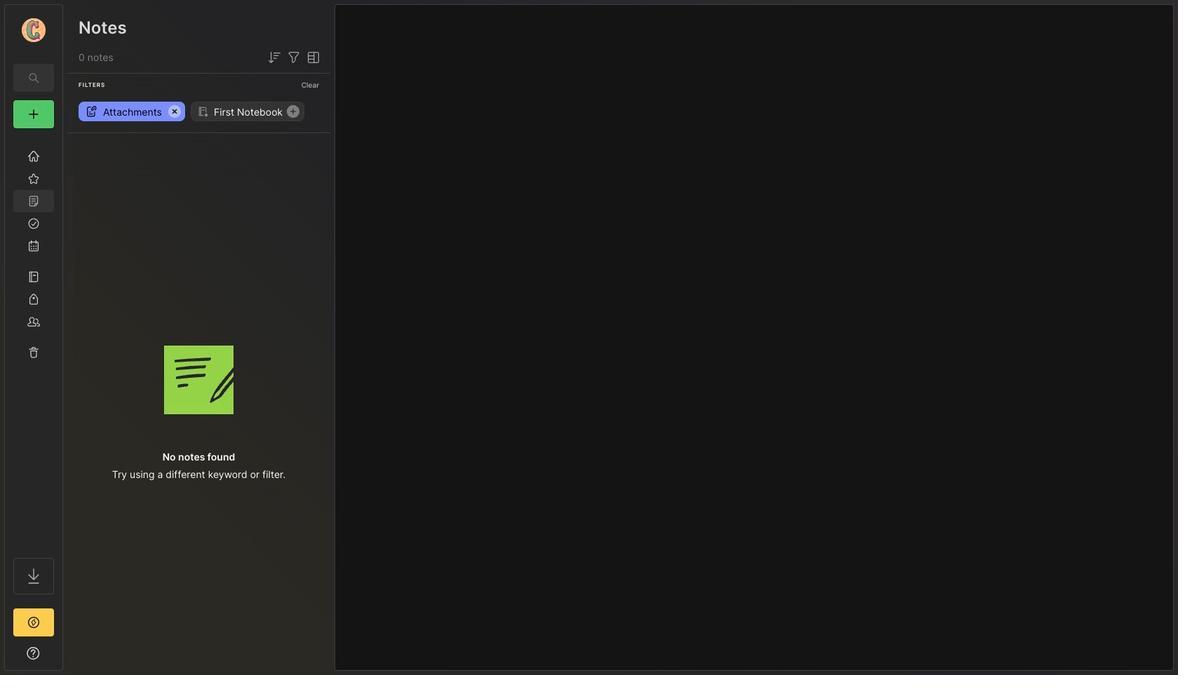 Task type: vqa. For each thing, say whether or not it's contained in the screenshot.
second "for" from the left
no



Task type: locate. For each thing, give the bounding box(es) containing it.
tree inside main element
[[5, 137, 62, 546]]

Account field
[[5, 16, 62, 44]]

click to expand image
[[61, 649, 72, 666]]

edit search image
[[25, 69, 42, 86]]

account image
[[22, 18, 46, 42]]

tree
[[5, 137, 62, 546]]

View options field
[[302, 49, 322, 66]]

upgrade image
[[25, 614, 42, 631]]



Task type: describe. For each thing, give the bounding box(es) containing it.
Add filters field
[[285, 49, 302, 66]]

main element
[[0, 0, 67, 675]]

home image
[[27, 149, 41, 163]]

WHAT'S NEW field
[[5, 642, 62, 665]]

add filters image
[[285, 49, 302, 66]]

note window element
[[334, 4, 1174, 671]]

Sort options field
[[266, 49, 283, 66]]



